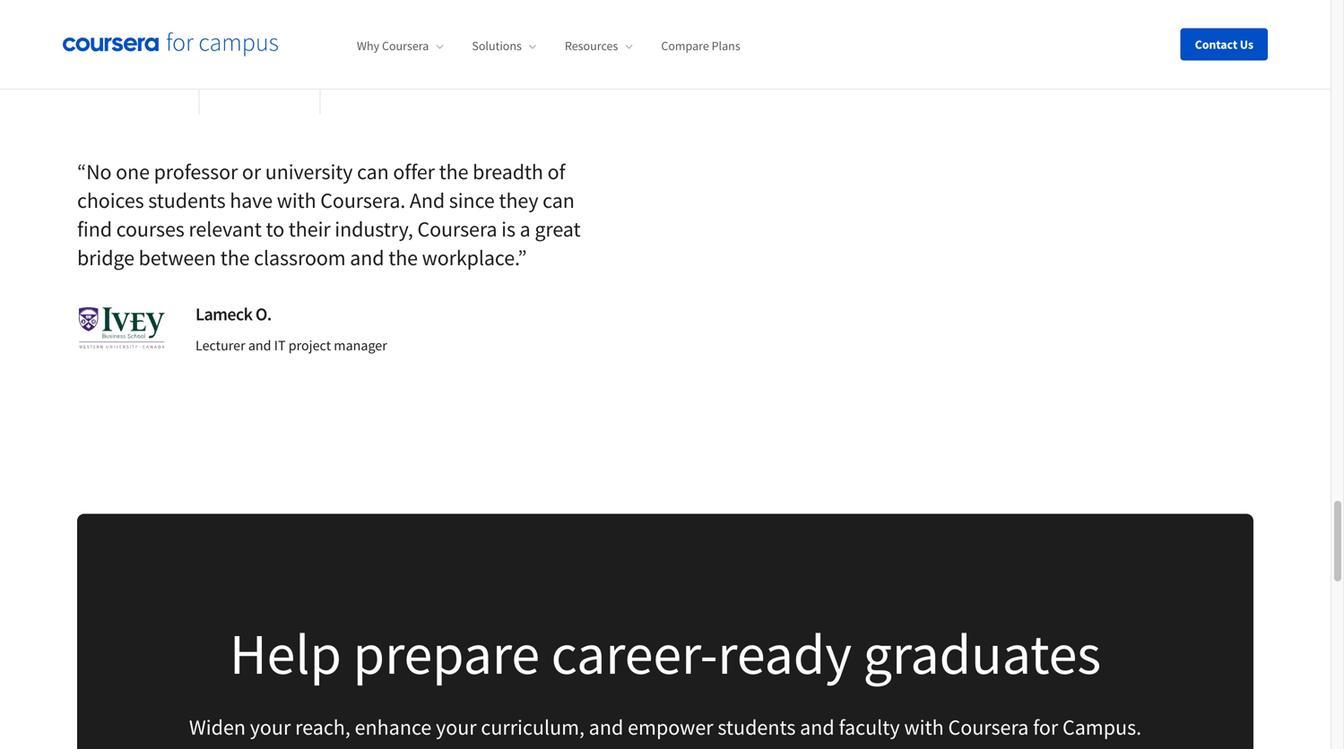 Task type: locate. For each thing, give the bounding box(es) containing it.
the down relevant
[[220, 244, 250, 271]]

classroom
[[254, 244, 346, 271]]

1 vertical spatial with
[[904, 714, 944, 741]]

coursera up workplace.
[[417, 215, 497, 242]]

compare
[[661, 38, 709, 54]]

lecturer
[[196, 337, 245, 355]]

no
[[86, 158, 112, 185]]

since
[[449, 187, 495, 214]]

manager
[[334, 337, 387, 355]]

with inside no one professor or university can offer the breadth of choices students have with coursera. and since they can find courses relevant to their industry, coursera is a great bridge between the classroom and the workplace.
[[277, 187, 316, 214]]

your right enhance on the left of page
[[436, 714, 477, 741]]

and left it
[[248, 337, 271, 355]]

0 horizontal spatial your
[[250, 714, 291, 741]]

resources
[[565, 38, 618, 54]]

1 vertical spatial coursera
[[417, 215, 497, 242]]

0 horizontal spatial with
[[277, 187, 316, 214]]

why coursera
[[357, 38, 429, 54]]

ready
[[718, 618, 852, 690]]

help
[[230, 618, 342, 690]]

1 horizontal spatial your
[[436, 714, 477, 741]]

coursera for campus image
[[63, 32, 278, 57]]

with right faculty
[[904, 714, 944, 741]]

0 horizontal spatial students
[[148, 187, 226, 214]]

project
[[289, 337, 331, 355]]

students inside no one professor or university can offer the breadth of choices students have with coursera. and since they can find courses relevant to their industry, coursera is a great bridge between the classroom and the workplace.
[[148, 187, 226, 214]]

contact us button
[[1181, 28, 1268, 61]]

can up the great at the left of page
[[543, 187, 575, 214]]

the down industry,
[[388, 244, 418, 271]]

compare plans
[[661, 38, 741, 54]]

0 vertical spatial students
[[148, 187, 226, 214]]

can up coursera.
[[357, 158, 389, 185]]

to
[[266, 215, 284, 242]]

1 vertical spatial students
[[718, 714, 796, 741]]

the
[[439, 158, 468, 185], [220, 244, 250, 271], [388, 244, 418, 271]]

it
[[274, 337, 286, 355]]

empower
[[628, 714, 713, 741]]

with down university
[[277, 187, 316, 214]]

with
[[277, 187, 316, 214], [904, 714, 944, 741]]

help prepare career-ready graduates
[[230, 618, 1101, 690]]

why
[[357, 38, 379, 54]]

and inside no one professor or university can offer the breadth of choices students have with coursera. and since they can find courses relevant to their industry, coursera is a great bridge between the classroom and the workplace.
[[350, 244, 384, 271]]

and
[[350, 244, 384, 271], [248, 337, 271, 355], [589, 714, 624, 741], [800, 714, 835, 741]]

workplace.
[[422, 244, 518, 271]]

0 vertical spatial with
[[277, 187, 316, 214]]

relevant
[[189, 215, 262, 242]]

coursera left for
[[948, 714, 1029, 741]]

coursera
[[382, 38, 429, 54], [417, 215, 497, 242], [948, 714, 1029, 741]]

choices
[[77, 187, 144, 214]]

0 vertical spatial coursera
[[382, 38, 429, 54]]

and
[[410, 187, 445, 214]]

or
[[242, 158, 261, 185]]

compare plans link
[[661, 38, 741, 54]]

1 your from the left
[[250, 714, 291, 741]]

students down ready
[[718, 714, 796, 741]]

industry,
[[335, 215, 413, 242]]

students down professor
[[148, 187, 226, 214]]

1 horizontal spatial can
[[543, 187, 575, 214]]

the up since
[[439, 158, 468, 185]]

reach,
[[295, 714, 351, 741]]

0 horizontal spatial can
[[357, 158, 389, 185]]

students
[[148, 187, 226, 214], [718, 714, 796, 741]]

and down industry,
[[350, 244, 384, 271]]

us
[[1240, 36, 1254, 52]]

a
[[520, 215, 531, 242]]

solutions link
[[472, 38, 536, 54]]

coursera right why
[[382, 38, 429, 54]]

0 vertical spatial can
[[357, 158, 389, 185]]

bridge
[[77, 244, 134, 271]]

campus.
[[1063, 714, 1142, 741]]

1 horizontal spatial students
[[718, 714, 796, 741]]

and left faculty
[[800, 714, 835, 741]]

the university of melbourne image
[[100, 49, 177, 92]]

have
[[230, 187, 273, 214]]

your left reach,
[[250, 714, 291, 741]]

your
[[250, 714, 291, 741], [436, 714, 477, 741]]

can
[[357, 158, 389, 185], [543, 187, 575, 214]]

contact
[[1195, 36, 1238, 52]]



Task type: describe. For each thing, give the bounding box(es) containing it.
find
[[77, 215, 112, 242]]

coursera inside no one professor or university can offer the breadth of choices students have with coursera. and since they can find courses relevant to their industry, coursera is a great bridge between the classroom and the workplace.
[[417, 215, 497, 242]]

one
[[116, 158, 150, 185]]

courses
[[116, 215, 184, 242]]

graduates
[[863, 618, 1101, 690]]

offer
[[393, 158, 435, 185]]

1 vertical spatial can
[[543, 187, 575, 214]]

coursera.
[[320, 187, 406, 214]]

their
[[289, 215, 331, 242]]

ivey business school image
[[77, 306, 167, 351]]

professor
[[154, 158, 238, 185]]

1 horizontal spatial the
[[388, 244, 418, 271]]

lameck
[[196, 303, 252, 325]]

resources link
[[565, 38, 633, 54]]

faculty
[[839, 714, 900, 741]]

o.
[[255, 303, 271, 325]]

no one professor or university can offer the breadth of choices students have with coursera. and since they can find courses relevant to their industry, coursera is a great bridge between the classroom and the workplace.
[[77, 158, 581, 271]]

great
[[535, 215, 581, 242]]

for
[[1033, 714, 1058, 741]]

1 horizontal spatial with
[[904, 714, 944, 741]]

and left empower
[[589, 714, 624, 741]]

0 horizontal spatial the
[[220, 244, 250, 271]]

university
[[265, 158, 353, 185]]

enhance
[[355, 714, 432, 741]]

why coursera link
[[357, 38, 443, 54]]

contact us
[[1195, 36, 1254, 52]]

career-
[[551, 618, 718, 690]]

solutions
[[472, 38, 522, 54]]

lameck o.
[[196, 303, 271, 325]]

2 vertical spatial coursera
[[948, 714, 1029, 741]]

curriculum,
[[481, 714, 585, 741]]

2 horizontal spatial the
[[439, 158, 468, 185]]

prepare
[[353, 618, 540, 690]]

is
[[501, 215, 516, 242]]

lecturer and it project manager
[[196, 337, 387, 355]]

they
[[499, 187, 538, 214]]

widen
[[189, 714, 246, 741]]

plans
[[712, 38, 741, 54]]

between
[[139, 244, 216, 271]]

of
[[548, 158, 565, 185]]

2 your from the left
[[436, 714, 477, 741]]

widen your reach, enhance your curriculum, and empower students and faculty with coursera for campus.
[[189, 714, 1142, 741]]

breadth
[[473, 158, 543, 185]]



Task type: vqa. For each thing, say whether or not it's contained in the screenshot.
Since
yes



